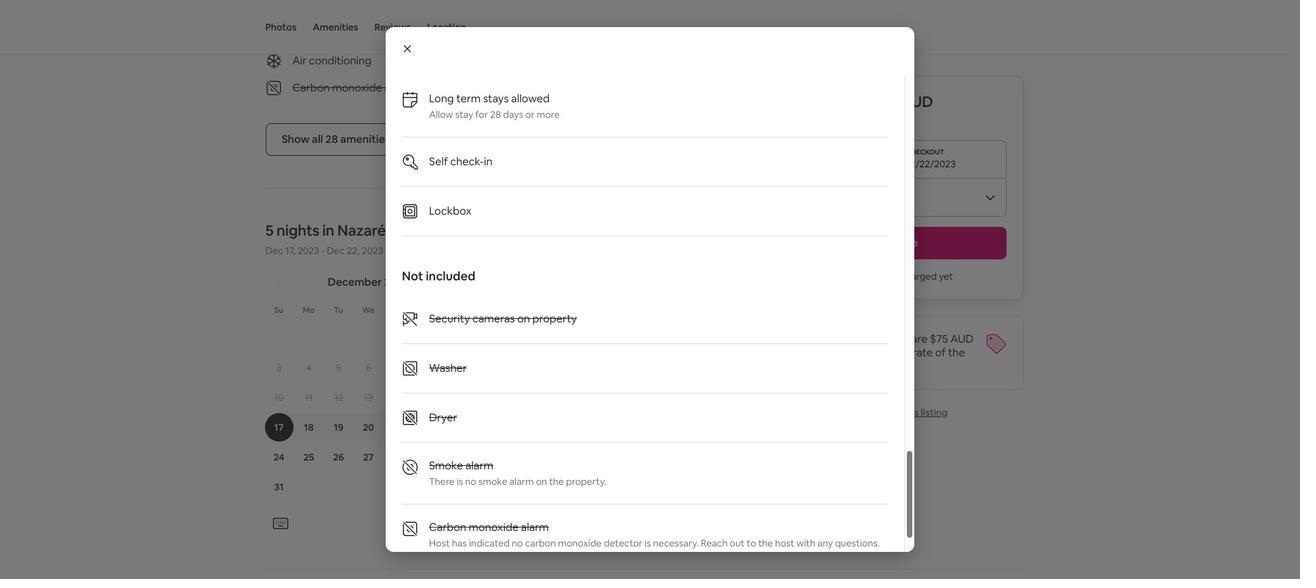 Task type: locate. For each thing, give the bounding box(es) containing it.
0 horizontal spatial 2 button
[[443, 324, 473, 353]]

0 vertical spatial on
[[518, 312, 530, 326]]

out
[[730, 538, 745, 550]]

monoxide
[[332, 81, 382, 95], [469, 521, 519, 535], [558, 538, 602, 550]]

17 button
[[580, 384, 610, 413], [264, 414, 294, 442]]

2 1 from the left
[[533, 333, 537, 345]]

15 button down 8, monday, january 2024. this day is only available for checkout. button
[[520, 384, 550, 413]]

15 up dryer
[[424, 392, 433, 404]]

on inside the smoke alarm there is no smoke alarm on the property.
[[536, 476, 547, 488]]

1 14 from the left
[[394, 392, 403, 404]]

alarm
[[385, 81, 413, 95], [556, 81, 584, 95], [466, 459, 494, 473], [510, 476, 534, 488], [521, 521, 549, 535]]

carbon inside carbon monoxide alarm host has indicated no carbon monoxide detector is necessary. reach out to the host with any questions.
[[429, 521, 467, 535]]

1 horizontal spatial 3 button
[[580, 324, 610, 353]]

0 horizontal spatial 20
[[363, 422, 374, 434]]

nights
[[277, 221, 320, 240]]

3 up 10 on the left of page
[[276, 362, 282, 375]]

listing
[[921, 407, 948, 419]]

17
[[590, 392, 600, 404], [274, 422, 284, 434]]

1 horizontal spatial 6 button
[[670, 324, 700, 353]]

2 tu from the left
[[561, 305, 571, 316]]

1 horizontal spatial 15 button
[[520, 384, 550, 413]]

17,
[[285, 245, 296, 257]]

6 up 13, saturday, january 2024. available. select as check-in date. button on the right
[[682, 333, 687, 345]]

17 down 10, wednesday, january 2024. available. select as check-in date. button in the left bottom of the page
[[590, 392, 600, 404]]

in inside 5 nights in nazaré dec 17, 2023 - dec 22, 2023
[[323, 221, 335, 240]]

0 horizontal spatial 16
[[453, 392, 463, 404]]

smoke up there
[[429, 459, 463, 473]]

19 button down the 12, friday, january 2024. available. select as check-in date. button
[[640, 384, 670, 413]]

is right there
[[457, 476, 463, 488]]

no left smoke
[[465, 476, 477, 488]]

in up -
[[323, 221, 335, 240]]

1 horizontal spatial 1
[[533, 333, 537, 345]]

0 horizontal spatial on
[[518, 312, 530, 326]]

0 horizontal spatial 6 button
[[354, 354, 384, 383]]

0 horizontal spatial smoke
[[429, 459, 463, 473]]

-
[[321, 245, 325, 257]]

18 button down the 11, thursday, january 2024. available. select as check-in date. button
[[610, 384, 640, 413]]

0 horizontal spatial in
[[323, 221, 335, 240]]

0 horizontal spatial 19
[[334, 422, 344, 434]]

th
[[393, 305, 403, 316]]

15 down 8, monday, january 2024. this day is only available for checkout. button
[[531, 392, 540, 404]]

19 for the 19 button to the bottom
[[334, 422, 344, 434]]

0 horizontal spatial 15
[[424, 392, 433, 404]]

show all 28 amenities button
[[266, 124, 407, 156]]

1 vertical spatial 17 button
[[264, 414, 294, 442]]

monoxide for carbon monoxide alarm host has indicated no carbon monoxide detector is necessary. reach out to the host with any questions.
[[469, 521, 519, 535]]

0 vertical spatial monoxide
[[332, 81, 382, 95]]

31, wednesday, january 2024. available. select as check-in date. button
[[581, 444, 609, 472]]

reviews
[[375, 21, 411, 33]]

1 horizontal spatial 4 button
[[610, 324, 640, 353]]

2 su from the left
[[502, 305, 511, 316]]

3 up 10, wednesday, january 2024. available. select as check-in date. button in the left bottom of the page
[[592, 333, 598, 345]]

self
[[429, 155, 448, 169]]

1 vertical spatial no
[[512, 538, 523, 550]]

0 horizontal spatial tu
[[334, 305, 343, 316]]

0 vertical spatial 20 button
[[670, 384, 700, 413]]

17 down 10 on the left of page
[[274, 422, 284, 434]]

25 button
[[294, 444, 324, 472]]

1 vertical spatial 17
[[274, 422, 284, 434]]

4 button up 11 button
[[294, 354, 324, 383]]

19 down 12
[[334, 422, 344, 434]]

14 button down 7, sunday, january 2024. available. select as check-in date. button
[[491, 384, 520, 413]]

1 button up 8, monday, january 2024. this day is only available for checkout. button
[[520, 324, 550, 353]]

18 button
[[610, 384, 640, 413], [294, 414, 324, 442]]

this
[[903, 407, 919, 419]]

monoxide down conditioning
[[332, 81, 382, 95]]

1 down fr
[[426, 333, 430, 345]]

0 horizontal spatial 16 button
[[443, 384, 473, 413]]

1 horizontal spatial carbon
[[429, 521, 467, 535]]

tu left we
[[334, 305, 343, 316]]

16 button
[[443, 384, 473, 413], [550, 384, 580, 413]]

alarm up carbon
[[521, 521, 549, 535]]

free street parking
[[293, 27, 387, 41]]

18 button down 11
[[294, 414, 324, 442]]

2 1 button from the left
[[520, 324, 550, 353]]

4 up the 11, thursday, january 2024. available. select as check-in date. button
[[622, 333, 628, 345]]

1 vertical spatial 4 button
[[294, 354, 324, 383]]

0 vertical spatial is
[[457, 476, 463, 488]]

tu up 9, tuesday, january 2024. available. select as check-in date. button
[[561, 305, 571, 316]]

2 button down sa
[[443, 324, 473, 353]]

1 horizontal spatial 19
[[650, 392, 660, 404]]

0 horizontal spatial 5 button
[[324, 354, 354, 383]]

4 button
[[610, 324, 640, 353], [294, 354, 324, 383]]

1 horizontal spatial 1 button
[[520, 324, 550, 353]]

no
[[465, 476, 477, 488], [512, 538, 523, 550]]

list containing security cameras on property
[[402, 295, 888, 567]]

monoxide for carbon monoxide alarm
[[332, 81, 382, 95]]

0 vertical spatial no
[[465, 476, 477, 488]]

your dates are $75 aud less than the avg. nightly rate of the last 60 days.
[[789, 332, 974, 374]]

14 down 7, sunday, january 2024. available. select as check-in date. button
[[501, 392, 510, 404]]

19 button down 12 button
[[324, 414, 354, 442]]

1 vertical spatial on
[[536, 476, 547, 488]]

0 vertical spatial 28
[[490, 109, 501, 121]]

2023 up the th
[[384, 276, 409, 290]]

rate
[[913, 346, 933, 360]]

0 horizontal spatial 2
[[455, 333, 461, 345]]

the down the 30, tuesday, january 2024. available. select as check-in date. button
[[549, 476, 564, 488]]

20 button left 21
[[354, 414, 384, 442]]

17 button up '24'
[[264, 414, 294, 442]]

2 button
[[443, 324, 473, 353], [550, 324, 580, 353]]

your
[[857, 332, 879, 347]]

what this place offers dialog
[[386, 0, 915, 567]]

6 button up 13, saturday, january 2024. available. select as check-in date. button on the right
[[670, 324, 700, 353]]

30
[[453, 452, 464, 464]]

with
[[797, 538, 816, 550]]

1 horizontal spatial su
[[502, 305, 511, 316]]

1 vertical spatial 18 button
[[294, 414, 324, 442]]

0 horizontal spatial 14
[[394, 392, 403, 404]]

1 vertical spatial list
[[402, 295, 888, 567]]

6 for the bottommost 6 button
[[366, 362, 371, 375]]

smoke up or
[[520, 81, 554, 95]]

there
[[429, 476, 455, 488]]

2 14 button from the left
[[491, 384, 520, 413]]

1 15 button from the left
[[413, 384, 443, 413]]

december 2023
[[328, 276, 409, 290]]

1 vertical spatial is
[[645, 538, 651, 550]]

0 horizontal spatial 15 button
[[413, 384, 443, 413]]

0 vertical spatial 3 button
[[580, 324, 610, 353]]

dec left 17,
[[266, 245, 283, 257]]

0 horizontal spatial 1 button
[[413, 324, 443, 353]]

1 horizontal spatial 5 button
[[640, 324, 670, 353]]

1 horizontal spatial tu
[[561, 305, 571, 316]]

19
[[650, 392, 660, 404], [334, 422, 344, 434]]

amenities
[[340, 133, 390, 147]]

0 horizontal spatial 20 button
[[354, 414, 384, 442]]

15
[[424, 392, 433, 404], [531, 392, 540, 404]]

9 button
[[443, 354, 473, 383]]

2 vertical spatial 28
[[393, 452, 404, 464]]

1 button down fr
[[413, 324, 443, 353]]

5
[[266, 221, 274, 240], [652, 333, 657, 345], [336, 362, 341, 375]]

28 button
[[384, 444, 413, 472]]

2 list from the top
[[402, 295, 888, 567]]

you won't be charged yet
[[843, 271, 954, 283]]

1 horizontal spatial 4
[[622, 333, 628, 345]]

14 up 21 button
[[394, 392, 403, 404]]

1 15 from the left
[[424, 392, 433, 404]]

monoxide up indicated
[[469, 521, 519, 535]]

report this listing
[[870, 407, 948, 419]]

6 button
[[670, 324, 700, 353], [354, 354, 384, 383]]

12
[[334, 392, 343, 404]]

28 inside long term stays allowed allow stay for 28 days or more
[[490, 109, 501, 121]]

0 horizontal spatial 5
[[266, 221, 274, 240]]

smoke
[[520, 81, 554, 95], [429, 459, 463, 473]]

tu
[[334, 305, 343, 316], [561, 305, 571, 316]]

28 right for
[[490, 109, 501, 121]]

5 button
[[640, 324, 670, 353], [324, 354, 354, 383]]

1 vertical spatial 6
[[366, 362, 371, 375]]

22
[[423, 422, 434, 434]]

0 horizontal spatial 19 button
[[324, 414, 354, 442]]

1 list from the top
[[402, 76, 888, 237]]

14 button up 21 button
[[384, 384, 413, 413]]

1 horizontal spatial dec
[[327, 245, 345, 257]]

4 button up the 11, thursday, january 2024. available. select as check-in date. button
[[610, 324, 640, 353]]

is inside the smoke alarm there is no smoke alarm on the property.
[[457, 476, 463, 488]]

16 button down 9, tuesday, january 2024. available. select as check-in date. button
[[550, 384, 580, 413]]

dryer
[[429, 411, 457, 425]]

1 vertical spatial 20
[[363, 422, 374, 434]]

allowed
[[511, 92, 550, 106]]

20 down 13
[[363, 422, 374, 434]]

1 down "property" on the bottom left of the page
[[533, 333, 537, 345]]

1 horizontal spatial is
[[645, 538, 651, 550]]

17 button down 10, wednesday, january 2024. available. select as check-in date. button in the left bottom of the page
[[580, 384, 610, 413]]

1 horizontal spatial 5
[[336, 362, 341, 375]]

3 button up 10, wednesday, january 2024. available. select as check-in date. button in the left bottom of the page
[[580, 324, 610, 353]]

the right of
[[949, 346, 965, 360]]

list
[[402, 76, 888, 237], [402, 295, 888, 567]]

more
[[537, 109, 560, 121]]

6 button up the 13 button
[[354, 354, 384, 383]]

for
[[476, 109, 488, 121]]

2 14 from the left
[[501, 392, 510, 404]]

property
[[533, 312, 577, 326]]

19 for the top the 19 button
[[650, 392, 660, 404]]

18 down the 11, thursday, january 2024. available. select as check-in date. button
[[620, 392, 630, 404]]

0 horizontal spatial 14 button
[[384, 384, 413, 413]]

15 button down 8 button
[[413, 384, 443, 413]]

1 su from the left
[[274, 305, 284, 316]]

lockbox
[[429, 204, 472, 218]]

1 vertical spatial 18
[[304, 422, 314, 434]]

indicated
[[469, 538, 510, 550]]

1 horizontal spatial 2 button
[[550, 324, 580, 353]]

be
[[887, 271, 899, 283]]

20 button down 13, saturday, january 2024. available. select as check-in date. button on the right
[[670, 384, 700, 413]]

in inside list
[[484, 155, 493, 169]]

2 2 from the left
[[563, 333, 568, 345]]

is inside carbon monoxide alarm host has indicated no carbon monoxide detector is necessary. reach out to the host with any questions.
[[645, 538, 651, 550]]

no left carbon
[[512, 538, 523, 550]]

1 horizontal spatial 16
[[560, 392, 570, 404]]

2 horizontal spatial 28
[[490, 109, 501, 121]]

16 up dryer
[[453, 392, 463, 404]]

mo left we
[[303, 305, 315, 316]]

28 right '27' button at left
[[393, 452, 404, 464]]

sa
[[454, 305, 463, 316]]

reserve button
[[789, 227, 1007, 260]]

2023 right 22,
[[362, 245, 384, 257]]

1 vertical spatial 19 button
[[324, 414, 354, 442]]

1 horizontal spatial 19 button
[[640, 384, 670, 413]]

28 right all
[[326, 133, 338, 147]]

on right cameras
[[518, 312, 530, 326]]

28
[[490, 109, 501, 121], [326, 133, 338, 147], [393, 452, 404, 464]]

20
[[679, 392, 690, 404], [363, 422, 374, 434]]

0 vertical spatial 18
[[620, 392, 630, 404]]

0 horizontal spatial no
[[465, 476, 477, 488]]

the left avg.
[[835, 346, 852, 360]]

carbon down air
[[293, 81, 330, 95]]

mo right cameras
[[530, 305, 542, 316]]

30 button
[[443, 444, 473, 472]]

6 up 13
[[366, 362, 371, 375]]

1 horizontal spatial mo
[[530, 305, 542, 316]]

0 horizontal spatial carbon
[[293, 81, 330, 95]]

parking
[[349, 27, 387, 41]]

1 vertical spatial 28
[[326, 133, 338, 147]]

1 horizontal spatial smoke
[[520, 81, 554, 95]]

alarm inside carbon monoxide alarm host has indicated no carbon monoxide detector is necessary. reach out to the host with any questions.
[[521, 521, 549, 535]]

0 vertical spatial 5
[[266, 221, 274, 240]]

2023
[[298, 245, 319, 257], [362, 245, 384, 257], [384, 276, 409, 290]]

31 button
[[264, 474, 294, 502]]

1 1 from the left
[[426, 333, 430, 345]]

term
[[457, 92, 481, 106]]

16 down 9, tuesday, january 2024. available. select as check-in date. button
[[560, 392, 570, 404]]

1 horizontal spatial on
[[536, 476, 547, 488]]

0 horizontal spatial su
[[274, 305, 284, 316]]

mo
[[303, 305, 315, 316], [530, 305, 542, 316]]

carbon
[[293, 81, 330, 95], [429, 521, 467, 535]]

the right "to"
[[759, 538, 773, 550]]

$75 aud
[[930, 332, 974, 347]]

5 left the nights
[[266, 221, 274, 240]]

5 button up 12 button
[[324, 354, 354, 383]]

0 horizontal spatial dec
[[266, 245, 283, 257]]

20 down 13, saturday, january 2024. available. select as check-in date. button on the right
[[679, 392, 690, 404]]

3
[[592, 333, 598, 345], [276, 362, 282, 375]]

6 for topmost 6 button
[[682, 333, 687, 345]]

0 vertical spatial 3
[[592, 333, 598, 345]]

on down 29, monday, january 2024. available. select as check-in date. button
[[536, 476, 547, 488]]

reviews button
[[375, 0, 411, 54]]

4
[[622, 333, 628, 345], [306, 362, 312, 375]]

1 horizontal spatial 15
[[531, 392, 540, 404]]

0 horizontal spatial 3
[[276, 362, 282, 375]]

0 horizontal spatial is
[[457, 476, 463, 488]]

0 horizontal spatial mo
[[303, 305, 315, 316]]

16 button up 23
[[443, 384, 473, 413]]

2 button up 9, tuesday, january 2024. available. select as check-in date. button
[[550, 324, 580, 353]]

3 button
[[580, 324, 610, 353], [264, 354, 294, 383]]

monoxide right carbon
[[558, 538, 602, 550]]

1 horizontal spatial monoxide
[[469, 521, 519, 535]]

alarm up smoke
[[466, 459, 494, 473]]

1 for second 1 button from right
[[426, 333, 430, 345]]

5 up 12
[[336, 362, 341, 375]]

2 16 button from the left
[[550, 384, 580, 413]]

11, thursday, january 2024. available. select as check-in date. button
[[611, 354, 639, 383]]

27 button
[[354, 444, 384, 472]]

0 vertical spatial 20
[[679, 392, 690, 404]]

alarm down 29, monday, january 2024. available. select as check-in date. button
[[510, 476, 534, 488]]

2 for 2nd the '2' button
[[563, 333, 568, 345]]

12, friday, january 2024. available. select as check-in date. button
[[641, 354, 669, 383]]

0 horizontal spatial 6
[[366, 362, 371, 375]]

last
[[789, 359, 806, 374]]

27
[[363, 452, 374, 464]]

2 15 from the left
[[531, 392, 540, 404]]

dec right -
[[327, 245, 345, 257]]

2 vertical spatial monoxide
[[558, 538, 602, 550]]

19 down the 12, friday, january 2024. available. select as check-in date. button
[[650, 392, 660, 404]]

0 vertical spatial 5 button
[[640, 324, 670, 353]]

1 2 from the left
[[455, 333, 461, 345]]

carbon up host
[[429, 521, 467, 535]]

5 up the 12, friday, january 2024. available. select as check-in date. button
[[652, 333, 657, 345]]

21 button
[[384, 414, 413, 442]]

security cameras on property
[[429, 312, 577, 326]]

1 horizontal spatial 20
[[679, 392, 690, 404]]

is right detector in the left bottom of the page
[[645, 538, 651, 550]]

3 button up 10 button
[[264, 354, 294, 383]]

10, wednesday, january 2024. available. select as check-in date. button
[[581, 354, 609, 383]]

in down for
[[484, 155, 493, 169]]

0 vertical spatial 6
[[682, 333, 687, 345]]

14
[[394, 392, 403, 404], [501, 392, 510, 404]]

1 horizontal spatial 6
[[682, 333, 687, 345]]

2 down "property" on the bottom left of the page
[[563, 333, 568, 345]]

1 16 from the left
[[453, 392, 463, 404]]

13, saturday, january 2024. available. select as check-in date. button
[[670, 354, 699, 383]]

2023 left -
[[298, 245, 319, 257]]

2 down security
[[455, 333, 461, 345]]

11 button
[[294, 384, 324, 413]]

4 up 11 button
[[306, 362, 312, 375]]

18 up 25
[[304, 422, 314, 434]]

smoke inside the smoke alarm there is no smoke alarm on the property.
[[429, 459, 463, 473]]

5 inside 5 nights in nazaré dec 17, 2023 - dec 22, 2023
[[266, 221, 274, 240]]

2 2 button from the left
[[550, 324, 580, 353]]

5 button up the 12, friday, january 2024. available. select as check-in date. button
[[640, 324, 670, 353]]

report
[[870, 407, 901, 419]]

0 vertical spatial in
[[484, 155, 493, 169]]

0 horizontal spatial 4 button
[[294, 354, 324, 383]]

allow
[[429, 109, 453, 121]]



Task type: vqa. For each thing, say whether or not it's contained in the screenshot.
with
yes



Task type: describe. For each thing, give the bounding box(es) containing it.
security
[[429, 312, 470, 326]]

of
[[936, 346, 946, 360]]

2 horizontal spatial 5
[[652, 333, 657, 345]]

amenities button
[[313, 0, 358, 54]]

1 horizontal spatial 20 button
[[670, 384, 700, 413]]

2 vertical spatial 5
[[336, 362, 341, 375]]

photos button
[[266, 0, 297, 54]]

report this listing button
[[848, 407, 948, 419]]

carbon for carbon monoxide alarm host has indicated no carbon monoxide detector is necessary. reach out to the host with any questions.
[[429, 521, 467, 535]]

0 horizontal spatial 18 button
[[294, 414, 324, 442]]

12/22/2023 button
[[789, 140, 1007, 178]]

1 vertical spatial 5 button
[[324, 354, 354, 383]]

all
[[312, 133, 323, 147]]

5 nights in nazaré dec 17, 2023 - dec 22, 2023
[[266, 221, 386, 257]]

washer
[[429, 361, 467, 376]]

we
[[362, 305, 375, 316]]

nightly
[[877, 346, 911, 360]]

10
[[274, 392, 284, 404]]

26
[[333, 452, 344, 464]]

carbon monoxide alarm
[[293, 81, 413, 95]]

2 15 button from the left
[[520, 384, 550, 413]]

8, monday, january 2024. this day is only available for checkout. button
[[521, 354, 550, 383]]

smoke for smoke alarm
[[520, 81, 554, 95]]

questions.
[[835, 538, 880, 550]]

the inside carbon monoxide alarm host has indicated no carbon monoxide detector is necessary. reach out to the host with any questions.
[[759, 538, 773, 550]]

22,
[[347, 245, 360, 257]]

has
[[452, 538, 467, 550]]

1 1 button from the left
[[413, 324, 443, 353]]

yet
[[939, 271, 954, 283]]

smoke
[[479, 476, 508, 488]]

13
[[364, 392, 373, 404]]

or
[[526, 109, 535, 121]]

self check-in
[[429, 155, 493, 169]]

the inside the smoke alarm there is no smoke alarm on the property.
[[549, 476, 564, 488]]

0 horizontal spatial 18
[[304, 422, 314, 434]]

in for check-
[[484, 155, 493, 169]]

1 horizontal spatial 2023
[[362, 245, 384, 257]]

long
[[429, 92, 454, 106]]

no inside carbon monoxide alarm host has indicated no carbon monoxide detector is necessary. reach out to the host with any questions.
[[512, 538, 523, 550]]

days
[[503, 109, 524, 121]]

no inside the smoke alarm there is no smoke alarm on the property.
[[465, 476, 477, 488]]

0 vertical spatial 18 button
[[610, 384, 640, 413]]

smoke alarm
[[520, 81, 584, 95]]

december
[[328, 276, 382, 290]]

stay
[[455, 109, 473, 121]]

less
[[789, 346, 807, 360]]

13 button
[[354, 384, 384, 413]]

0 horizontal spatial 3 button
[[264, 354, 294, 383]]

2 16 from the left
[[560, 392, 570, 404]]

1 14 button from the left
[[384, 384, 413, 413]]

12 button
[[324, 384, 354, 413]]

28 inside 'calendar' application
[[393, 452, 404, 464]]

location
[[427, 21, 466, 33]]

tv
[[520, 27, 534, 41]]

carbon for carbon monoxide alarm
[[293, 81, 330, 95]]

24
[[274, 452, 285, 464]]

air conditioning
[[293, 54, 372, 68]]

2 dec from the left
[[327, 245, 345, 257]]

30, tuesday, january 2024. available. select as check-in date. button
[[551, 444, 579, 472]]

necessary.
[[653, 538, 699, 550]]

alarm up more
[[556, 81, 584, 95]]

31
[[274, 482, 284, 494]]

property.
[[566, 476, 607, 488]]

cameras
[[473, 312, 515, 326]]

2023 inside 'calendar' application
[[384, 276, 409, 290]]

dates
[[882, 332, 910, 347]]

reserve
[[878, 236, 919, 250]]

7, sunday, january 2024. available. select as check-in date. button
[[491, 354, 520, 383]]

10 button
[[264, 384, 294, 413]]

14 for second 14 button from right
[[394, 392, 403, 404]]

12/22/2023
[[907, 158, 956, 170]]

1 horizontal spatial 17
[[590, 392, 600, 404]]

price.
[[823, 332, 851, 347]]

amenities
[[313, 21, 358, 33]]

to
[[747, 538, 757, 550]]

alarm left long
[[385, 81, 413, 95]]

9
[[455, 362, 461, 375]]

host
[[429, 538, 450, 550]]

14 for 2nd 14 button
[[501, 392, 510, 404]]

2 for 1st the '2' button
[[455, 333, 461, 345]]

detector
[[604, 538, 643, 550]]

long term stays allowed allow stay for 28 days or more
[[429, 92, 560, 121]]

29, monday, january 2024. available. select as check-in date. button
[[521, 444, 550, 472]]

2 mo from the left
[[530, 305, 542, 316]]

1 mo from the left
[[303, 305, 315, 316]]

1 16 button from the left
[[443, 384, 473, 413]]

carbon monoxide alarm host has indicated no carbon monoxide detector is necessary. reach out to the host with any questions.
[[429, 521, 880, 550]]

24 button
[[264, 444, 294, 472]]

1 2 button from the left
[[443, 324, 473, 353]]

free
[[293, 27, 315, 41]]

calendar application
[[249, 261, 1164, 514]]

1 vertical spatial 20 button
[[354, 414, 384, 442]]

won't
[[861, 271, 885, 283]]

25
[[304, 452, 314, 464]]

0 vertical spatial 19 button
[[640, 384, 670, 413]]

you
[[843, 271, 859, 283]]

show
[[282, 133, 310, 147]]

conditioning
[[309, 54, 372, 68]]

9, tuesday, january 2024. available. select as check-in date. button
[[551, 354, 579, 383]]

29 button
[[413, 444, 443, 472]]

smoke alarm there is no smoke alarm on the property.
[[429, 459, 607, 488]]

are
[[912, 332, 928, 347]]

smoke for smoke alarm there is no smoke alarm on the property.
[[429, 459, 463, 473]]

1 dec from the left
[[266, 245, 283, 257]]

23
[[453, 422, 463, 434]]

1 vertical spatial 6 button
[[354, 354, 384, 383]]

26 button
[[324, 444, 354, 472]]

0 horizontal spatial 17
[[274, 422, 284, 434]]

2 horizontal spatial monoxide
[[558, 538, 602, 550]]

avg.
[[854, 346, 875, 360]]

29
[[423, 452, 434, 464]]

charged
[[901, 271, 937, 283]]

photos
[[266, 21, 297, 33]]

list containing long term stays allowed
[[402, 76, 888, 237]]

0 vertical spatial 6 button
[[670, 324, 700, 353]]

stays
[[483, 92, 509, 106]]

0 horizontal spatial 4
[[306, 362, 312, 375]]

1 tu from the left
[[334, 305, 343, 316]]

fr
[[425, 305, 432, 316]]

1 horizontal spatial 18
[[620, 392, 630, 404]]

23 button
[[443, 414, 473, 442]]

any
[[818, 538, 833, 550]]

0 horizontal spatial 2023
[[298, 245, 319, 257]]

0 vertical spatial 17 button
[[580, 384, 610, 413]]

in for nights
[[323, 221, 335, 240]]

21
[[394, 422, 403, 434]]

0 horizontal spatial 28
[[326, 133, 338, 147]]

lower
[[789, 332, 820, 347]]

not included
[[402, 269, 476, 284]]

0 vertical spatial 4 button
[[610, 324, 640, 353]]

nazaré
[[338, 221, 386, 240]]

8 button
[[413, 354, 443, 383]]

1 horizontal spatial 3
[[592, 333, 598, 345]]

60
[[809, 359, 822, 374]]

1 for 1st 1 button from right
[[533, 333, 537, 345]]



